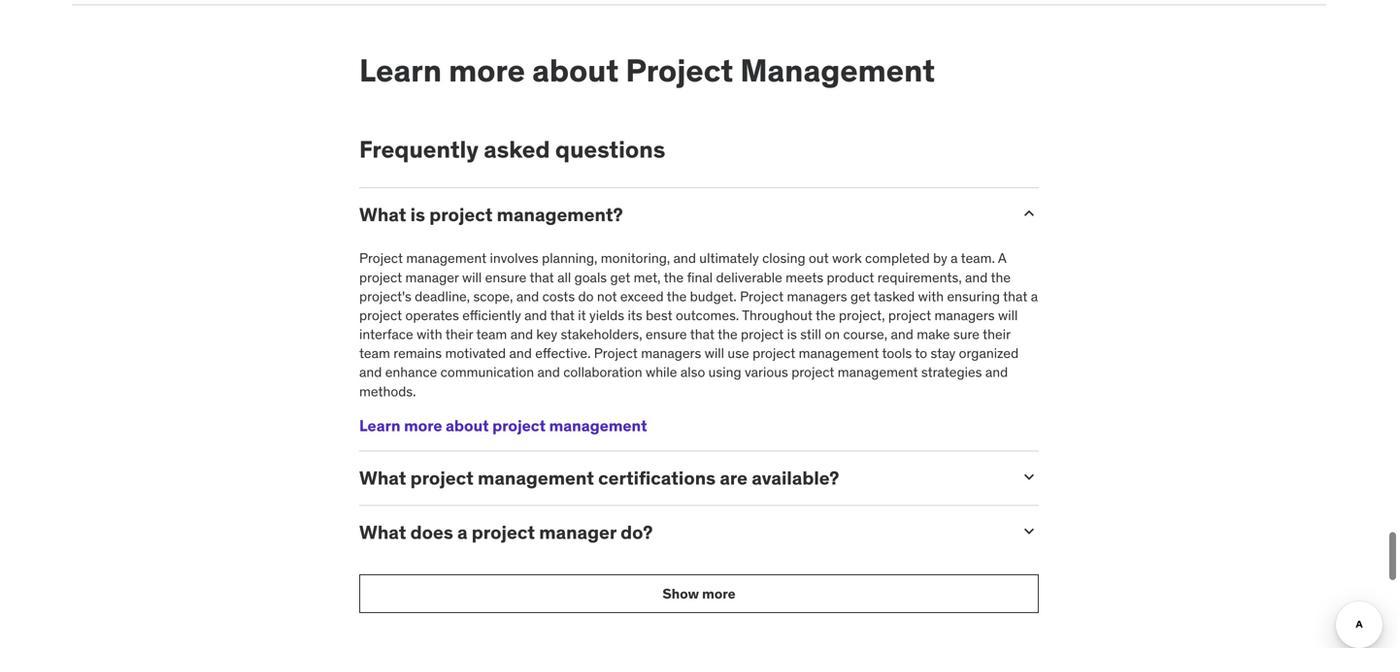 Task type: locate. For each thing, give the bounding box(es) containing it.
0 horizontal spatial get
[[610, 269, 631, 286]]

0 vertical spatial learn
[[359, 51, 442, 90]]

certifications
[[598, 467, 716, 490]]

what down frequently
[[359, 203, 406, 226]]

0 horizontal spatial team
[[359, 345, 390, 362]]

project management involves planning, monitoring, and ultimately closing out work completed by a team. a project manager will ensure that all goals get met, the final deliverable meets product requirements, and the project's deadline, scope, and costs do not exceed the budget. project managers get tasked with ensuring that a project operates efficiently and that it yields its best outcomes. throughout the project, project managers will interface with their team and key stakeholders, ensure that the project is still on course, and make sure their team remains motivated and effective. project managers will use project management tools to stay organized and enhance communication and collaboration while also using various project management strategies and methods.
[[359, 250, 1038, 400]]

show more button
[[359, 575, 1039, 614]]

0 vertical spatial ensure
[[485, 269, 527, 286]]

1 vertical spatial small image
[[1020, 522, 1039, 541]]

stay
[[931, 345, 956, 362]]

0 vertical spatial is
[[410, 203, 425, 226]]

1 what from the top
[[359, 203, 406, 226]]

more up the frequently asked questions
[[449, 51, 525, 90]]

2 vertical spatial what
[[359, 521, 406, 544]]

1 vertical spatial is
[[787, 326, 797, 343]]

0 horizontal spatial with
[[417, 326, 442, 343]]

1 vertical spatial will
[[998, 307, 1018, 324]]

1 vertical spatial learn
[[359, 416, 401, 436]]

and up methods.
[[359, 364, 382, 381]]

learn up frequently
[[359, 51, 442, 90]]

asked
[[484, 135, 550, 164]]

1 horizontal spatial their
[[983, 326, 1011, 343]]

2 horizontal spatial a
[[1031, 288, 1038, 305]]

also
[[681, 364, 705, 381]]

what for what is project management?
[[359, 203, 406, 226]]

and down team.
[[965, 269, 988, 286]]

key
[[537, 326, 558, 343]]

product
[[827, 269, 874, 286]]

their
[[445, 326, 473, 343], [983, 326, 1011, 343]]

1 horizontal spatial get
[[851, 288, 871, 305]]

team down interface on the left bottom of the page
[[359, 345, 390, 362]]

0 horizontal spatial a
[[457, 521, 468, 544]]

2 their from the left
[[983, 326, 1011, 343]]

management
[[406, 250, 487, 267], [799, 345, 879, 362], [838, 364, 918, 381], [549, 416, 647, 436], [478, 467, 594, 490]]

what left does
[[359, 521, 406, 544]]

project
[[429, 203, 493, 226], [359, 269, 402, 286], [359, 307, 402, 324], [889, 307, 931, 324], [741, 326, 784, 343], [753, 345, 796, 362], [792, 364, 835, 381], [493, 416, 546, 436], [410, 467, 474, 490], [472, 521, 535, 544]]

learn more about project management link
[[359, 416, 647, 436]]

organized
[[959, 345, 1019, 362]]

with down requirements,
[[918, 288, 944, 305]]

manager inside "project management involves planning, monitoring, and ultimately closing out work completed by a team. a project manager will ensure that all goals get met, the final deliverable meets product requirements, and the project's deadline, scope, and costs do not exceed the budget. project managers get tasked with ensuring that a project operates efficiently and that it yields its best outcomes. throughout the project, project managers will interface with their team and key stakeholders, ensure that the project is still on course, and make sure their team remains motivated and effective. project managers will use project management tools to stay organized and enhance communication and collaboration while also using various project management strategies and methods."
[[406, 269, 459, 286]]

a right ensuring
[[1031, 288, 1038, 305]]

a
[[951, 250, 958, 267], [1031, 288, 1038, 305], [457, 521, 468, 544]]

ensure down 'best'
[[646, 326, 687, 343]]

managers up "while"
[[641, 345, 702, 362]]

involves
[[490, 250, 539, 267]]

3 what from the top
[[359, 521, 406, 544]]

project down communication
[[493, 416, 546, 436]]

0 horizontal spatial manager
[[406, 269, 459, 286]]

with down operates
[[417, 326, 442, 343]]

is
[[410, 203, 425, 226], [787, 326, 797, 343]]

and up key
[[525, 307, 547, 324]]

1 horizontal spatial team
[[476, 326, 507, 343]]

scope,
[[473, 288, 513, 305]]

0 vertical spatial manager
[[406, 269, 459, 286]]

that left all on the left top
[[530, 269, 554, 286]]

2 vertical spatial managers
[[641, 345, 702, 362]]

0 vertical spatial managers
[[787, 288, 847, 305]]

will up scope,
[[462, 269, 482, 286]]

to
[[915, 345, 928, 362]]

1 vertical spatial a
[[1031, 288, 1038, 305]]

0 vertical spatial with
[[918, 288, 944, 305]]

with
[[918, 288, 944, 305], [417, 326, 442, 343]]

yields
[[590, 307, 625, 324]]

a right by
[[951, 250, 958, 267]]

0 vertical spatial team
[[476, 326, 507, 343]]

team.
[[961, 250, 995, 267]]

a
[[998, 250, 1007, 267]]

0 vertical spatial small image
[[1020, 468, 1039, 487]]

learn
[[359, 51, 442, 90], [359, 416, 401, 436]]

2 vertical spatial more
[[702, 585, 736, 603]]

their up motivated
[[445, 326, 473, 343]]

small image
[[1020, 204, 1039, 223]]

more
[[449, 51, 525, 90], [404, 416, 442, 436], [702, 585, 736, 603]]

does
[[410, 521, 453, 544]]

available?
[[752, 467, 840, 490]]

2 what from the top
[[359, 467, 406, 490]]

management up the what project management certifications are available?
[[549, 416, 647, 436]]

about down communication
[[446, 416, 489, 436]]

more inside button
[[702, 585, 736, 603]]

that down 'outcomes.'
[[690, 326, 715, 343]]

team
[[476, 326, 507, 343], [359, 345, 390, 362]]

learn more about project management
[[359, 416, 647, 436]]

1 their from the left
[[445, 326, 473, 343]]

it
[[578, 307, 586, 324]]

project up does
[[410, 467, 474, 490]]

project up various
[[753, 345, 796, 362]]

deliverable
[[716, 269, 783, 286]]

about for project
[[446, 416, 489, 436]]

managers down meets on the right top of page
[[787, 288, 847, 305]]

their up organized
[[983, 326, 1011, 343]]

more down methods.
[[404, 416, 442, 436]]

0 horizontal spatial ensure
[[485, 269, 527, 286]]

project up project's on the left of the page
[[359, 269, 402, 286]]

more for learn more about project management
[[449, 51, 525, 90]]

1 vertical spatial with
[[417, 326, 442, 343]]

0 vertical spatial what
[[359, 203, 406, 226]]

make
[[917, 326, 950, 343]]

small image for available?
[[1020, 468, 1039, 487]]

will up using
[[705, 345, 725, 362]]

management?
[[497, 203, 623, 226]]

while
[[646, 364, 677, 381]]

1 learn from the top
[[359, 51, 442, 90]]

1 vertical spatial manager
[[539, 521, 617, 544]]

efficiently
[[462, 307, 521, 324]]

management up the deadline, on the left top of page
[[406, 250, 487, 267]]

1 small image from the top
[[1020, 468, 1039, 487]]

on
[[825, 326, 840, 343]]

monitoring,
[[601, 250, 670, 267]]

is down frequently
[[410, 203, 425, 226]]

get up project,
[[851, 288, 871, 305]]

what is project management? button
[[359, 203, 1004, 226]]

completed
[[865, 250, 930, 267]]

is left still
[[787, 326, 797, 343]]

0 horizontal spatial more
[[404, 416, 442, 436]]

1 horizontal spatial about
[[532, 51, 619, 90]]

1 vertical spatial about
[[446, 416, 489, 436]]

1 horizontal spatial ensure
[[646, 326, 687, 343]]

1 vertical spatial more
[[404, 416, 442, 436]]

interface
[[359, 326, 413, 343]]

managers up sure
[[935, 307, 995, 324]]

0 vertical spatial get
[[610, 269, 631, 286]]

project right does
[[472, 521, 535, 544]]

budget.
[[690, 288, 737, 305]]

project down project's on the left of the page
[[359, 307, 402, 324]]

0 horizontal spatial about
[[446, 416, 489, 436]]

final
[[687, 269, 713, 286]]

and left key
[[511, 326, 533, 343]]

what project management certifications are available? button
[[359, 467, 1004, 490]]

1 vertical spatial what
[[359, 467, 406, 490]]

ultimately
[[700, 250, 759, 267]]

management down on at the bottom of page
[[799, 345, 879, 362]]

the
[[664, 269, 684, 286], [991, 269, 1011, 286], [667, 288, 687, 305], [816, 307, 836, 324], [718, 326, 738, 343]]

operates
[[406, 307, 459, 324]]

and
[[674, 250, 696, 267], [965, 269, 988, 286], [517, 288, 539, 305], [525, 307, 547, 324], [511, 326, 533, 343], [891, 326, 914, 343], [509, 345, 532, 362], [359, 364, 382, 381], [538, 364, 560, 381], [986, 364, 1008, 381]]

0 vertical spatial will
[[462, 269, 482, 286]]

manager down the what project management certifications are available?
[[539, 521, 617, 544]]

that
[[530, 269, 554, 286], [1003, 288, 1028, 305], [550, 307, 575, 324], [690, 326, 715, 343]]

small image for do?
[[1020, 522, 1039, 541]]

the up on at the bottom of page
[[816, 307, 836, 324]]

manager up the deadline, on the left top of page
[[406, 269, 459, 286]]

ensure down 'involves'
[[485, 269, 527, 286]]

will down ensuring
[[998, 307, 1018, 324]]

what is project management?
[[359, 203, 623, 226]]

frequently asked questions
[[359, 135, 666, 164]]

and left the costs
[[517, 288, 539, 305]]

small image
[[1020, 468, 1039, 487], [1020, 522, 1039, 541]]

ensure
[[485, 269, 527, 286], [646, 326, 687, 343]]

about
[[532, 51, 619, 90], [446, 416, 489, 436]]

0 vertical spatial a
[[951, 250, 958, 267]]

team down efficiently
[[476, 326, 507, 343]]

1 vertical spatial team
[[359, 345, 390, 362]]

1 horizontal spatial will
[[705, 345, 725, 362]]

best
[[646, 307, 673, 324]]

2 vertical spatial will
[[705, 345, 725, 362]]

0 horizontal spatial managers
[[641, 345, 702, 362]]

more right show
[[702, 585, 736, 603]]

1 horizontal spatial more
[[449, 51, 525, 90]]

will
[[462, 269, 482, 286], [998, 307, 1018, 324], [705, 345, 725, 362]]

exceed
[[620, 288, 664, 305]]

0 vertical spatial about
[[532, 51, 619, 90]]

get
[[610, 269, 631, 286], [851, 288, 871, 305]]

about up "questions"
[[532, 51, 619, 90]]

0 vertical spatial more
[[449, 51, 525, 90]]

what
[[359, 203, 406, 226], [359, 467, 406, 490], [359, 521, 406, 544]]

collaboration
[[563, 364, 643, 381]]

2 learn from the top
[[359, 416, 401, 436]]

out
[[809, 250, 829, 267]]

0 horizontal spatial will
[[462, 269, 482, 286]]

motivated
[[445, 345, 506, 362]]

0 horizontal spatial their
[[445, 326, 473, 343]]

2 horizontal spatial more
[[702, 585, 736, 603]]

management down learn more about project management link
[[478, 467, 594, 490]]

manager
[[406, 269, 459, 286], [539, 521, 617, 544]]

a right does
[[457, 521, 468, 544]]

2 vertical spatial a
[[457, 521, 468, 544]]

various
[[745, 364, 788, 381]]

project
[[626, 51, 734, 90], [359, 250, 403, 267], [740, 288, 784, 305], [594, 345, 638, 362]]

1 horizontal spatial is
[[787, 326, 797, 343]]

1 vertical spatial ensure
[[646, 326, 687, 343]]

get up not
[[610, 269, 631, 286]]

learn down methods.
[[359, 416, 401, 436]]

more for show more
[[702, 585, 736, 603]]

2 small image from the top
[[1020, 522, 1039, 541]]

what down methods.
[[359, 467, 406, 490]]

1 vertical spatial managers
[[935, 307, 995, 324]]



Task type: describe. For each thing, give the bounding box(es) containing it.
do
[[578, 288, 594, 305]]

project's
[[359, 288, 412, 305]]

show
[[663, 585, 699, 603]]

2 horizontal spatial will
[[998, 307, 1018, 324]]

1 horizontal spatial a
[[951, 250, 958, 267]]

2 horizontal spatial managers
[[935, 307, 995, 324]]

the up use
[[718, 326, 738, 343]]

project down the tasked on the right of the page
[[889, 307, 931, 324]]

the left final
[[664, 269, 684, 286]]

1 vertical spatial get
[[851, 288, 871, 305]]

sure
[[954, 326, 980, 343]]

requirements,
[[878, 269, 962, 286]]

throughout
[[742, 307, 813, 324]]

and up final
[[674, 250, 696, 267]]

questions
[[555, 135, 666, 164]]

1 horizontal spatial with
[[918, 288, 944, 305]]

strategies
[[922, 364, 982, 381]]

closing
[[762, 250, 806, 267]]

management
[[740, 51, 935, 90]]

project,
[[839, 307, 885, 324]]

work
[[832, 250, 862, 267]]

the up 'best'
[[667, 288, 687, 305]]

project up 'involves'
[[429, 203, 493, 226]]

course,
[[843, 326, 888, 343]]

and up communication
[[509, 345, 532, 362]]

and down organized
[[986, 364, 1008, 381]]

1 horizontal spatial managers
[[787, 288, 847, 305]]

learn for learn more about project management
[[359, 51, 442, 90]]

met,
[[634, 269, 661, 286]]

what does a project manager do?
[[359, 521, 653, 544]]

learn for learn more about project management
[[359, 416, 401, 436]]

goals
[[575, 269, 607, 286]]

about for project
[[532, 51, 619, 90]]

stakeholders,
[[561, 326, 643, 343]]

meets
[[786, 269, 824, 286]]

and down effective.
[[538, 364, 560, 381]]

effective.
[[535, 345, 591, 362]]

planning,
[[542, 250, 598, 267]]

learn more about project management
[[359, 51, 935, 90]]

not
[[597, 288, 617, 305]]

project down still
[[792, 364, 835, 381]]

methods.
[[359, 383, 416, 400]]

all
[[558, 269, 571, 286]]

what project management certifications are available?
[[359, 467, 840, 490]]

project down 'throughout' on the top right of page
[[741, 326, 784, 343]]

what for what project management certifications are available?
[[359, 467, 406, 490]]

enhance
[[385, 364, 437, 381]]

0 horizontal spatial is
[[410, 203, 425, 226]]

is inside "project management involves planning, monitoring, and ultimately closing out work completed by a team. a project manager will ensure that all goals get met, the final deliverable meets product requirements, and the project's deadline, scope, and costs do not exceed the budget. project managers get tasked with ensuring that a project operates efficiently and that it yields its best outcomes. throughout the project, project managers will interface with their team and key stakeholders, ensure that the project is still on course, and make sure their team remains motivated and effective. project managers will use project management tools to stay organized and enhance communication and collaboration while also using various project management strategies and methods."
[[787, 326, 797, 343]]

deadline,
[[415, 288, 470, 305]]

its
[[628, 307, 643, 324]]

costs
[[542, 288, 575, 305]]

that down the costs
[[550, 307, 575, 324]]

outcomes.
[[676, 307, 739, 324]]

the down a
[[991, 269, 1011, 286]]

show more
[[663, 585, 736, 603]]

do?
[[621, 521, 653, 544]]

that down a
[[1003, 288, 1028, 305]]

use
[[728, 345, 749, 362]]

tasked
[[874, 288, 915, 305]]

remains
[[394, 345, 442, 362]]

communication
[[441, 364, 534, 381]]

management down "tools"
[[838, 364, 918, 381]]

what for what does a project manager do?
[[359, 521, 406, 544]]

still
[[800, 326, 822, 343]]

are
[[720, 467, 748, 490]]

using
[[709, 364, 742, 381]]

more for learn more about project management
[[404, 416, 442, 436]]

tools
[[882, 345, 912, 362]]

1 horizontal spatial manager
[[539, 521, 617, 544]]

frequently
[[359, 135, 479, 164]]

ensuring
[[947, 288, 1000, 305]]

and up "tools"
[[891, 326, 914, 343]]

by
[[933, 250, 948, 267]]

what does a project manager do? button
[[359, 521, 1004, 544]]



Task type: vqa. For each thing, say whether or not it's contained in the screenshot.
the left a
yes



